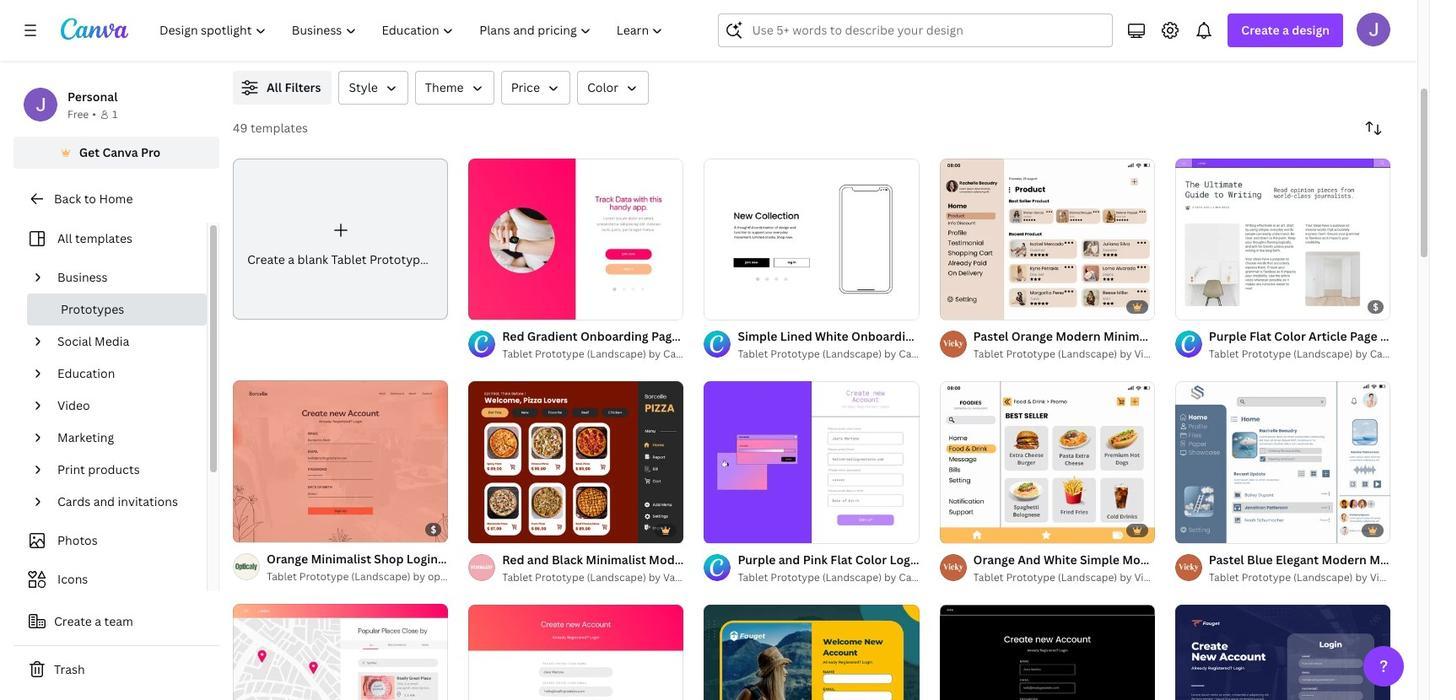 Task type: vqa. For each thing, say whether or not it's contained in the screenshot.
– – number field
no



Task type: locate. For each thing, give the bounding box(es) containing it.
1 horizontal spatial a
[[288, 251, 295, 267]]

studio
[[740, 347, 772, 362], [975, 347, 1007, 362], [975, 570, 1007, 585]]

(landscape)
[[430, 251, 499, 267], [587, 347, 646, 362], [823, 347, 882, 362], [1058, 347, 1118, 362], [1294, 347, 1354, 362], [351, 570, 411, 584], [587, 570, 646, 585], [823, 570, 882, 585], [1058, 570, 1118, 585], [1294, 570, 1354, 585]]

1 vertical spatial of
[[252, 522, 261, 535]]

icons
[[57, 571, 88, 588]]

pastel orange modern minimalist product tablet prototype tablet prototype (landscape) by vicky design
[[974, 329, 1313, 362]]

0 horizontal spatial simple
[[682, 329, 722, 345]]

0 vertical spatial tablet prototype (landscape) by canva creative studio
[[738, 347, 1007, 362]]

0 vertical spatial all
[[267, 79, 282, 95]]

pastel for pastel blue elegant modern music tabl
[[1209, 552, 1245, 568]]

color inside button
[[587, 79, 619, 95]]

tablet prototype (landscape) by vaninaarf link
[[502, 570, 710, 586]]

jacob simon image
[[1357, 13, 1391, 46]]

pastel
[[974, 329, 1009, 345], [1209, 552, 1245, 568]]

1 horizontal spatial 1 of 3
[[480, 301, 505, 314]]

of
[[488, 301, 497, 314], [252, 522, 261, 535]]

purple flat color article page simple ta link
[[1209, 328, 1431, 346]]

2 horizontal spatial a
[[1283, 22, 1290, 38]]

price button
[[501, 71, 571, 105]]

a
[[1283, 22, 1290, 38], [288, 251, 295, 267], [95, 614, 101, 630]]

0 horizontal spatial color
[[587, 79, 619, 95]]

create a design
[[1242, 22, 1330, 38]]

tablet prototype (landscape) by vicky design link down minimalist
[[974, 346, 1196, 363]]

personal
[[68, 89, 118, 105]]

pastel left blue in the bottom of the page
[[1209, 552, 1245, 568]]

all for all filters
[[267, 79, 282, 95]]

1 of 3 link
[[469, 159, 684, 321], [233, 381, 448, 543]]

0 horizontal spatial pastel
[[974, 329, 1009, 345]]

$ up opticaly
[[431, 523, 437, 536]]

templates
[[251, 120, 308, 136], [75, 230, 133, 246]]

1 horizontal spatial page
[[1351, 329, 1378, 345]]

of for tablet prototype (landscape) by opticaly
[[252, 522, 261, 535]]

49
[[233, 120, 248, 136]]

color
[[587, 79, 619, 95], [1275, 329, 1307, 345]]

create for create a blank tablet prototype (landscape)
[[247, 251, 285, 267]]

$
[[1374, 301, 1379, 314], [431, 523, 437, 536]]

modern right the orange
[[1056, 329, 1101, 345]]

1 horizontal spatial modern
[[1322, 552, 1367, 568]]

1 vertical spatial 3
[[264, 522, 269, 535]]

2 vertical spatial 1
[[245, 522, 250, 535]]

1 of 3 link for tablet prototype (landscape) by canva creative studio
[[469, 159, 684, 321]]

1 horizontal spatial all
[[267, 79, 282, 95]]

0 horizontal spatial 1 of 3
[[245, 522, 269, 535]]

simple left ui
[[682, 329, 722, 345]]

purple flat color article page simple tablet ui prototype image
[[1176, 159, 1391, 320]]

1 horizontal spatial color
[[1275, 329, 1307, 345]]

0 vertical spatial color
[[587, 79, 619, 95]]

simple lined white onboarding page wireframe tablet ui prototype image
[[704, 159, 920, 320]]

tablet prototype (landscape) by vicky design link
[[974, 346, 1196, 363], [974, 570, 1196, 586], [1209, 570, 1431, 586]]

0 horizontal spatial create
[[54, 614, 92, 630]]

design inside pastel orange modern minimalist product tablet prototype tablet prototype (landscape) by vicky design
[[1163, 347, 1196, 362]]

1 for tablet prototype (landscape) by opticaly
[[245, 522, 250, 535]]

templates down back to home
[[75, 230, 133, 246]]

1 horizontal spatial create
[[247, 251, 285, 267]]

create a blank tablet prototype (landscape) link
[[233, 159, 499, 320]]

blue modern transport login page wireframe tablet ui prototype image
[[1176, 605, 1391, 701]]

color inside purple flat color article page simple ta tablet prototype (landscape) by canva creati
[[1275, 329, 1307, 345]]

orange minimalist shop login page wireframe tablet ui prototype image
[[233, 381, 448, 543]]

1 vertical spatial create
[[247, 251, 285, 267]]

social
[[57, 333, 92, 349]]

tablet
[[331, 251, 367, 267], [724, 329, 760, 345], [1216, 329, 1252, 345], [502, 347, 533, 362], [738, 347, 768, 362], [974, 347, 1004, 362], [1209, 347, 1240, 362], [267, 570, 297, 584], [502, 570, 533, 585], [738, 570, 768, 585], [974, 570, 1004, 585], [1209, 570, 1240, 585]]

2 page from the left
[[1351, 329, 1378, 345]]

red gradient onboarding page simple tablet ui prototype tablet prototype (landscape) by canva creative studio
[[502, 329, 837, 362]]

all down back
[[57, 230, 72, 246]]

1 simple from the left
[[682, 329, 722, 345]]

1 horizontal spatial simple
[[1381, 329, 1421, 345]]

all inside button
[[267, 79, 282, 95]]

templates for 49 templates
[[251, 120, 308, 136]]

(landscape) inside pastel orange modern minimalist product tablet prototype tablet prototype (landscape) by vicky design
[[1058, 347, 1118, 362]]

0 horizontal spatial a
[[95, 614, 101, 630]]

0 vertical spatial of
[[488, 301, 497, 314]]

a for team
[[95, 614, 101, 630]]

tablet prototype (landscape) by canva creative studio link
[[502, 346, 772, 363], [738, 346, 1007, 363], [738, 570, 1007, 586]]

0 vertical spatial 1
[[112, 107, 118, 122]]

1 vertical spatial $
[[431, 523, 437, 536]]

create inside dropdown button
[[1242, 22, 1280, 38]]

prototypes
[[61, 301, 124, 317]]

1 horizontal spatial pastel
[[1209, 552, 1245, 568]]

create a team button
[[14, 605, 219, 639]]

all filters button
[[233, 71, 332, 105]]

team
[[104, 614, 133, 630]]

1 horizontal spatial of
[[488, 301, 497, 314]]

0 horizontal spatial modern
[[1056, 329, 1101, 345]]

canva inside purple flat color article page simple ta tablet prototype (landscape) by canva creati
[[1371, 347, 1401, 362]]

$ for tablet prototype (landscape) by opticaly
[[431, 523, 437, 536]]

by inside purple flat color article page simple ta tablet prototype (landscape) by canva creati
[[1356, 347, 1368, 362]]

prototype inside purple flat color article page simple ta tablet prototype (landscape) by canva creati
[[1242, 347, 1292, 362]]

create
[[1242, 22, 1280, 38], [247, 251, 285, 267], [54, 614, 92, 630]]

blank
[[298, 251, 328, 267]]

0 vertical spatial a
[[1283, 22, 1290, 38]]

0 horizontal spatial 1
[[112, 107, 118, 122]]

$ up purple flat color article page simple ta link
[[1374, 301, 1379, 314]]

2 vertical spatial a
[[95, 614, 101, 630]]

create down icons
[[54, 614, 92, 630]]

2 horizontal spatial create
[[1242, 22, 1280, 38]]

color right price button
[[587, 79, 619, 95]]

marketing link
[[51, 422, 197, 454]]

1 vertical spatial 1 of 3
[[245, 522, 269, 535]]

tablet prototype (landscape) by canva creative studio link for canva
[[738, 346, 1007, 363]]

icons link
[[24, 564, 197, 596]]

Search search field
[[753, 14, 1103, 46]]

0 horizontal spatial of
[[252, 522, 261, 535]]

red gradient onboarding page simple tablet ui prototype image
[[469, 159, 684, 320]]

1 vertical spatial modern
[[1322, 552, 1367, 568]]

1 horizontal spatial $
[[1374, 301, 1379, 314]]

page right the article
[[1351, 329, 1378, 345]]

0 horizontal spatial $
[[431, 523, 437, 536]]

simple
[[682, 329, 722, 345], [1381, 329, 1421, 345]]

create left blank
[[247, 251, 285, 267]]

0 horizontal spatial 1 of 3 link
[[233, 381, 448, 543]]

photos
[[57, 533, 98, 549]]

back
[[54, 191, 81, 207]]

0 vertical spatial create
[[1242, 22, 1280, 38]]

pastel orange modern minimalist product tablet prototype image
[[940, 159, 1155, 320]]

1 vertical spatial a
[[288, 251, 295, 267]]

print products link
[[51, 454, 197, 486]]

2 simple from the left
[[1381, 329, 1421, 345]]

by inside "pastel blue elegant modern music tabl tablet prototype (landscape) by vicky design"
[[1356, 570, 1368, 585]]

simple lined black login page wireframe tablet ui prototype image
[[940, 605, 1155, 701]]

vicky inside "pastel blue elegant modern music tabl tablet prototype (landscape) by vicky design"
[[1371, 570, 1396, 585]]

simple up creati
[[1381, 329, 1421, 345]]

modern
[[1056, 329, 1101, 345], [1322, 552, 1367, 568]]

Sort by button
[[1357, 111, 1391, 145]]

prototype
[[370, 251, 427, 267], [778, 329, 837, 345], [1255, 329, 1313, 345], [535, 347, 585, 362], [771, 347, 820, 362], [1007, 347, 1056, 362], [1242, 347, 1292, 362], [300, 570, 349, 584], [535, 570, 585, 585], [771, 570, 820, 585], [1007, 570, 1056, 585], [1242, 570, 1292, 585]]

2 vertical spatial create
[[54, 614, 92, 630]]

products
[[88, 462, 140, 478]]

top level navigation element
[[149, 14, 678, 47]]

1 of 3
[[480, 301, 505, 314], [245, 522, 269, 535]]

1 vertical spatial tablet prototype (landscape) by canva creative studio
[[738, 570, 1007, 585]]

orange and white simple modern food delivery tablet prototype image
[[940, 382, 1155, 543]]

a inside dropdown button
[[1283, 22, 1290, 38]]

create left design
[[1242, 22, 1280, 38]]

0 vertical spatial modern
[[1056, 329, 1101, 345]]

cards and invitations
[[57, 494, 178, 510]]

0 horizontal spatial all
[[57, 230, 72, 246]]

1 of 3 for tablet prototype (landscape) by canva creative studio
[[480, 301, 505, 314]]

templates right 49
[[251, 120, 308, 136]]

3
[[499, 301, 505, 314], [264, 522, 269, 535]]

pastel left the orange
[[974, 329, 1009, 345]]

pastel inside "pastel blue elegant modern music tabl tablet prototype (landscape) by vicky design"
[[1209, 552, 1245, 568]]

0 vertical spatial templates
[[251, 120, 308, 136]]

by inside red gradient onboarding page simple tablet ui prototype tablet prototype (landscape) by canva creative studio
[[649, 347, 661, 362]]

a left blank
[[288, 251, 295, 267]]

print products
[[57, 462, 140, 478]]

0 horizontal spatial templates
[[75, 230, 133, 246]]

0 horizontal spatial page
[[652, 329, 679, 345]]

cards
[[57, 494, 91, 510]]

business
[[57, 269, 108, 285]]

purple and pink flat color login page simple tablet ui prototype image
[[704, 382, 920, 543]]

1 for tablet prototype (landscape) by canva creative studio
[[480, 301, 485, 314]]

create a team
[[54, 614, 133, 630]]

red and black minimalist modern menu order pizza tablet mockup image
[[469, 382, 684, 543]]

all for all templates
[[57, 230, 72, 246]]

green and yellow modern simple travel login page wireframe tablet prototype image
[[704, 605, 920, 701]]

create a blank tablet prototype (landscape) element
[[233, 159, 499, 320]]

create for create a design
[[1242, 22, 1280, 38]]

1 vertical spatial 1
[[480, 301, 485, 314]]

red gradient map page simple tablet ui prototype image
[[233, 604, 448, 701]]

1 vertical spatial color
[[1275, 329, 1307, 345]]

1 vertical spatial all
[[57, 230, 72, 246]]

a inside button
[[95, 614, 101, 630]]

vicky
[[1135, 347, 1161, 362], [1135, 570, 1161, 585], [1371, 570, 1396, 585]]

all templates link
[[24, 223, 197, 255]]

0 vertical spatial 1 of 3 link
[[469, 159, 684, 321]]

1 horizontal spatial 3
[[499, 301, 505, 314]]

0 horizontal spatial 3
[[264, 522, 269, 535]]

modern left music
[[1322, 552, 1367, 568]]

create inside button
[[54, 614, 92, 630]]

(landscape) inside "pastel blue elegant modern music tabl tablet prototype (landscape) by vicky design"
[[1294, 570, 1354, 585]]

design inside "pastel blue elegant modern music tabl tablet prototype (landscape) by vicky design"
[[1399, 570, 1431, 585]]

all
[[267, 79, 282, 95], [57, 230, 72, 246]]

canva inside button
[[102, 144, 138, 160]]

0 vertical spatial 1 of 3
[[480, 301, 505, 314]]

2 horizontal spatial 1
[[480, 301, 485, 314]]

simple inside red gradient onboarding page simple tablet ui prototype tablet prototype (landscape) by canva creative studio
[[682, 329, 722, 345]]

tablet prototype (landscape) by vicky design link for orange
[[974, 346, 1196, 363]]

canva
[[102, 144, 138, 160], [664, 347, 694, 362], [899, 347, 930, 362], [1371, 347, 1401, 362], [899, 570, 930, 585]]

tablet prototype (landscape) by vicky design link down elegant
[[1209, 570, 1431, 586]]

video link
[[51, 390, 197, 422]]

create for create a team
[[54, 614, 92, 630]]

cards and invitations link
[[51, 486, 197, 518]]

get canva pro
[[79, 144, 161, 160]]

templates inside all templates link
[[75, 230, 133, 246]]

color right flat
[[1275, 329, 1307, 345]]

page right onboarding
[[652, 329, 679, 345]]

1 vertical spatial templates
[[75, 230, 133, 246]]

0 vertical spatial pastel
[[974, 329, 1009, 345]]

1 page from the left
[[652, 329, 679, 345]]

(landscape) inside red gradient onboarding page simple tablet ui prototype tablet prototype (landscape) by canva creative studio
[[587, 347, 646, 362]]

pastel inside pastel orange modern minimalist product tablet prototype tablet prototype (landscape) by vicky design
[[974, 329, 1009, 345]]

tablet inside "pastel blue elegant modern music tabl tablet prototype (landscape) by vicky design"
[[1209, 570, 1240, 585]]

0 vertical spatial $
[[1374, 301, 1379, 314]]

get
[[79, 144, 100, 160]]

1 horizontal spatial 1
[[245, 522, 250, 535]]

1 horizontal spatial templates
[[251, 120, 308, 136]]

1 horizontal spatial 1 of 3 link
[[469, 159, 684, 321]]

a left team
[[95, 614, 101, 630]]

blue
[[1248, 552, 1274, 568]]

0 vertical spatial 3
[[499, 301, 505, 314]]

None search field
[[719, 14, 1114, 47]]

tablet prototype (landscape) by vicky design
[[974, 570, 1196, 585]]

social media
[[57, 333, 129, 349]]

design
[[1293, 22, 1330, 38]]

1 vertical spatial 1 of 3 link
[[233, 381, 448, 543]]

1 vertical spatial pastel
[[1209, 552, 1245, 568]]

a left design
[[1283, 22, 1290, 38]]

by
[[649, 347, 661, 362], [885, 347, 897, 362], [1120, 347, 1132, 362], [1356, 347, 1368, 362], [413, 570, 425, 584], [649, 570, 661, 585], [885, 570, 897, 585], [1120, 570, 1132, 585], [1356, 570, 1368, 585]]

creative
[[696, 347, 737, 362], [932, 347, 973, 362], [932, 570, 973, 585]]

all left 'filters'
[[267, 79, 282, 95]]



Task type: describe. For each thing, give the bounding box(es) containing it.
back to home link
[[14, 182, 219, 216]]

simple inside purple flat color article page simple ta tablet prototype (landscape) by canva creati
[[1381, 329, 1421, 345]]

creati
[[1403, 347, 1431, 362]]

music
[[1370, 552, 1404, 568]]

article
[[1309, 329, 1348, 345]]

(landscape) inside purple flat color article page simple ta tablet prototype (landscape) by canva creati
[[1294, 347, 1354, 362]]

theme
[[425, 79, 464, 95]]

canva inside red gradient onboarding page simple tablet ui prototype tablet prototype (landscape) by canva creative studio
[[664, 347, 694, 362]]

of for tablet prototype (landscape) by canva creative studio
[[488, 301, 497, 314]]

free •
[[68, 107, 96, 122]]

•
[[92, 107, 96, 122]]

3 for tablet prototype (landscape) by canva creative studio
[[499, 301, 505, 314]]

pro
[[141, 144, 161, 160]]

create a design button
[[1229, 14, 1344, 47]]

all filters
[[267, 79, 321, 95]]

onboarding
[[581, 329, 649, 345]]

all templates
[[57, 230, 133, 246]]

create a blank tablet prototype (landscape)
[[247, 251, 499, 267]]

style
[[349, 79, 378, 95]]

modern inside "pastel blue elegant modern music tabl tablet prototype (landscape) by vicky design"
[[1322, 552, 1367, 568]]

tablet prototype (landscape) by opticaly
[[267, 570, 468, 584]]

by inside pastel orange modern minimalist product tablet prototype tablet prototype (landscape) by vicky design
[[1120, 347, 1132, 362]]

a for blank
[[288, 251, 295, 267]]

vaninaarf
[[664, 570, 710, 585]]

home
[[99, 191, 133, 207]]

get canva pro button
[[14, 137, 219, 169]]

pastel blue elegant modern music tabl tablet prototype (landscape) by vicky design
[[1209, 552, 1431, 585]]

tablet inside purple flat color article page simple ta tablet prototype (landscape) by canva creati
[[1209, 347, 1240, 362]]

free
[[68, 107, 89, 122]]

marketing
[[57, 430, 114, 446]]

tablet prototype (landscape) by canva creative studio link for vaninaarf
[[502, 346, 772, 363]]

red gradient onboarding page simple tablet ui prototype link
[[502, 328, 837, 346]]

and
[[93, 494, 115, 510]]

print
[[57, 462, 85, 478]]

trash
[[54, 662, 85, 678]]

creative inside red gradient onboarding page simple tablet ui prototype tablet prototype (landscape) by canva creative studio
[[696, 347, 737, 362]]

gradient
[[527, 329, 578, 345]]

purple flat color article page simple ta tablet prototype (landscape) by canva creati
[[1209, 329, 1431, 362]]

photos link
[[24, 525, 197, 557]]

pastel orange modern minimalist product tablet prototype link
[[974, 328, 1313, 346]]

prototype inside "pastel blue elegant modern music tabl tablet prototype (landscape) by vicky design"
[[1242, 570, 1292, 585]]

pastel for pastel orange modern minimalist product tablet prototype
[[974, 329, 1009, 345]]

a for design
[[1283, 22, 1290, 38]]

templates for all templates
[[75, 230, 133, 246]]

ta
[[1423, 329, 1431, 345]]

tablet prototype (landscape) by vicky design link for blue
[[1209, 570, 1431, 586]]

pastel blue elegant modern music tablet prototype image
[[1176, 382, 1391, 543]]

vicky inside pastel orange modern minimalist product tablet prototype tablet prototype (landscape) by vicky design
[[1135, 347, 1161, 362]]

tablet prototype (landscape) by vaninaarf
[[502, 570, 710, 585]]

product
[[1167, 329, 1213, 345]]

media
[[95, 333, 129, 349]]

price
[[511, 79, 540, 95]]

tablet prototype (landscape) by opticaly link
[[267, 569, 468, 586]]

2 tablet prototype (landscape) by canva creative studio from the top
[[738, 570, 1007, 585]]

1 of 3 for tablet prototype (landscape) by opticaly
[[245, 522, 269, 535]]

orange
[[1012, 329, 1053, 345]]

tabl
[[1407, 552, 1431, 568]]

filters
[[285, 79, 321, 95]]

style button
[[339, 71, 408, 105]]

opticaly
[[428, 570, 468, 584]]

1 tablet prototype (landscape) by canva creative studio from the top
[[738, 347, 1007, 362]]

$ for tablet prototype (landscape) by canva creati
[[1374, 301, 1379, 314]]

tablet prototype (landscape) by vicky design link up simple lined black login page wireframe tablet ui prototype image
[[974, 570, 1196, 586]]

1 of 3 link for tablet prototype (landscape) by opticaly
[[233, 381, 448, 543]]

red gradient login page simple tablet ui prototype image
[[469, 605, 684, 701]]

theme button
[[415, 71, 494, 105]]

tablet prototype (landscape) by canva creati link
[[1209, 346, 1431, 363]]

studio inside red gradient onboarding page simple tablet ui prototype tablet prototype (landscape) by canva creative studio
[[740, 347, 772, 362]]

page inside red gradient onboarding page simple tablet ui prototype tablet prototype (landscape) by canva creative studio
[[652, 329, 679, 345]]

education link
[[51, 358, 197, 390]]

pastel blue elegant modern music tabl link
[[1209, 551, 1431, 570]]

elegant
[[1276, 552, 1319, 568]]

49 templates
[[233, 120, 308, 136]]

ui
[[763, 329, 776, 345]]

purple
[[1209, 329, 1247, 345]]

page inside purple flat color article page simple ta tablet prototype (landscape) by canva creati
[[1351, 329, 1378, 345]]

modern inside pastel orange modern minimalist product tablet prototype tablet prototype (landscape) by vicky design
[[1056, 329, 1101, 345]]

video
[[57, 398, 90, 414]]

3 for tablet prototype (landscape) by opticaly
[[264, 522, 269, 535]]

flat
[[1250, 329, 1272, 345]]

social media link
[[51, 326, 197, 358]]

minimalist
[[1104, 329, 1164, 345]]

tablet prototype templates image
[[1031, 0, 1391, 51]]

back to home
[[54, 191, 133, 207]]

color button
[[577, 71, 649, 105]]

red
[[502, 329, 525, 345]]

business link
[[51, 262, 197, 294]]

trash link
[[14, 653, 219, 687]]

education
[[57, 366, 115, 382]]

invitations
[[118, 494, 178, 510]]

to
[[84, 191, 96, 207]]



